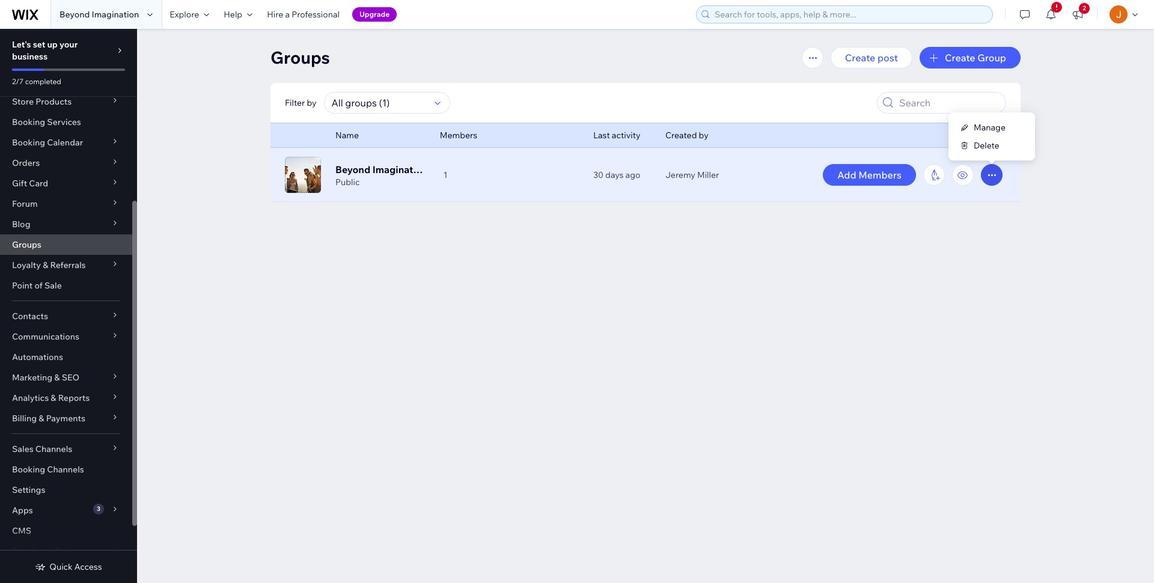 Task type: locate. For each thing, give the bounding box(es) containing it.
sidebar element
[[0, 0, 137, 583]]

contacts
[[12, 311, 48, 322]]

marketing & seo button
[[0, 367, 132, 388]]

access
[[74, 562, 102, 572]]

groups down hire a professional link
[[271, 47, 330, 68]]

1 vertical spatial group
[[430, 164, 459, 176]]

2 booking from the top
[[12, 137, 45, 148]]

jeremy miller
[[665, 170, 719, 180]]

professional
[[292, 9, 340, 20]]

1 horizontal spatial by
[[699, 130, 709, 141]]

booking
[[12, 117, 45, 127], [12, 137, 45, 148], [12, 464, 45, 475]]

1 vertical spatial imagination
[[373, 164, 428, 176]]

marketing
[[12, 372, 52, 383]]

booking calendar
[[12, 137, 83, 148]]

imagination for beyond imagination group public
[[373, 164, 428, 176]]

name
[[335, 130, 359, 141]]

beyond up your
[[60, 9, 90, 20]]

beyond imagination group public
[[335, 164, 459, 188]]

create inside button
[[945, 52, 975, 64]]

channels for booking channels
[[47, 464, 84, 475]]

settings
[[12, 485, 45, 495]]

booking services link
[[0, 112, 132, 132]]

forum button
[[0, 194, 132, 214]]

let's set up your business
[[12, 39, 78, 62]]

0 horizontal spatial groups
[[12, 239, 41, 250]]

0 horizontal spatial imagination
[[92, 9, 139, 20]]

sales
[[12, 444, 33, 454]]

card
[[29, 178, 48, 189]]

loyalty & referrals
[[12, 260, 86, 271]]

channels inside 'link'
[[47, 464, 84, 475]]

& inside popup button
[[54, 372, 60, 383]]

2 button
[[1065, 0, 1091, 29]]

manage button
[[949, 118, 1035, 136]]

members right add at the right
[[859, 169, 902, 181]]

1 horizontal spatial group
[[978, 52, 1006, 64]]

3 booking from the top
[[12, 464, 45, 475]]

booking calendar button
[[0, 132, 132, 153]]

upgrade
[[359, 10, 390, 19]]

quick access
[[49, 562, 102, 572]]

booking inside 'link'
[[12, 464, 45, 475]]

help button
[[217, 0, 260, 29]]

beyond up public
[[335, 164, 370, 176]]

create for create group
[[945, 52, 975, 64]]

1 horizontal spatial members
[[859, 169, 902, 181]]

1 horizontal spatial groups
[[271, 47, 330, 68]]

0 vertical spatial imagination
[[92, 9, 139, 20]]

0 horizontal spatial by
[[307, 97, 317, 108]]

developer tools button
[[0, 541, 132, 562]]

create post button
[[831, 47, 913, 69]]

& left reports
[[51, 393, 56, 403]]

quick access button
[[35, 562, 102, 572]]

Search for tools, apps, help & more... field
[[711, 6, 989, 23]]

1 vertical spatial booking
[[12, 137, 45, 148]]

groups
[[271, 47, 330, 68], [12, 239, 41, 250]]

create up the search field
[[945, 52, 975, 64]]

imagination inside beyond imagination group public
[[373, 164, 428, 176]]

channels down sales channels dropdown button
[[47, 464, 84, 475]]

store products
[[12, 96, 72, 107]]

members up 1
[[440, 130, 477, 141]]

create post
[[845, 52, 898, 64]]

analytics & reports button
[[0, 388, 132, 408]]

& left seo
[[54, 372, 60, 383]]

0 horizontal spatial group
[[430, 164, 459, 176]]

create left the post
[[845, 52, 876, 64]]

hire a professional
[[267, 9, 340, 20]]

hire a professional link
[[260, 0, 347, 29]]

beyond
[[60, 9, 90, 20], [335, 164, 370, 176]]

menu containing manage
[[949, 118, 1035, 155]]

2 vertical spatial booking
[[12, 464, 45, 475]]

point of sale link
[[0, 275, 132, 296]]

2 create from the left
[[945, 52, 975, 64]]

1 vertical spatial beyond
[[335, 164, 370, 176]]

0 vertical spatial by
[[307, 97, 317, 108]]

booking down store
[[12, 117, 45, 127]]

ago
[[626, 170, 640, 180]]

create for create post
[[845, 52, 876, 64]]

1 horizontal spatial beyond
[[335, 164, 370, 176]]

communications button
[[0, 326, 132, 347]]

0 horizontal spatial create
[[845, 52, 876, 64]]

group
[[978, 52, 1006, 64], [430, 164, 459, 176]]

contacts button
[[0, 306, 132, 326]]

1 vertical spatial groups
[[12, 239, 41, 250]]

add members
[[838, 169, 902, 181]]

booking channels link
[[0, 459, 132, 480]]

booking up orders
[[12, 137, 45, 148]]

0 vertical spatial members
[[440, 130, 477, 141]]

1 horizontal spatial create
[[945, 52, 975, 64]]

add
[[838, 169, 856, 181]]

loyalty & referrals button
[[0, 255, 132, 275]]

channels inside dropdown button
[[35, 444, 72, 454]]

quick
[[49, 562, 73, 572]]

your
[[60, 39, 78, 50]]

0 vertical spatial group
[[978, 52, 1006, 64]]

menu
[[949, 118, 1035, 155]]

set
[[33, 39, 45, 50]]

activity
[[612, 130, 641, 141]]

group inside button
[[978, 52, 1006, 64]]

& for analytics
[[51, 393, 56, 403]]

booking inside popup button
[[12, 137, 45, 148]]

1 vertical spatial channels
[[47, 464, 84, 475]]

0 vertical spatial groups
[[271, 47, 330, 68]]

filter by
[[285, 97, 317, 108]]

days
[[605, 170, 624, 180]]

booking up settings
[[12, 464, 45, 475]]

0 vertical spatial channels
[[35, 444, 72, 454]]

booking for booking services
[[12, 117, 45, 127]]

cms link
[[0, 521, 132, 541]]

tools
[[55, 546, 76, 557]]

& right loyalty
[[43, 260, 48, 271]]

groups up loyalty
[[12, 239, 41, 250]]

channels for sales channels
[[35, 444, 72, 454]]

1 booking from the top
[[12, 117, 45, 127]]

1 vertical spatial members
[[859, 169, 902, 181]]

last activity
[[593, 130, 641, 141]]

& right billing
[[39, 413, 44, 424]]

1 create from the left
[[845, 52, 876, 64]]

marketing & seo
[[12, 372, 79, 383]]

developer tools
[[12, 546, 76, 557]]

None field
[[328, 93, 431, 113]]

point of sale
[[12, 280, 62, 291]]

0 vertical spatial booking
[[12, 117, 45, 127]]

imagination
[[92, 9, 139, 20], [373, 164, 428, 176]]

by right filter
[[307, 97, 317, 108]]

members
[[440, 130, 477, 141], [859, 169, 902, 181]]

0 horizontal spatial beyond
[[60, 9, 90, 20]]

channels up booking channels
[[35, 444, 72, 454]]

0 vertical spatial beyond
[[60, 9, 90, 20]]

beyond inside beyond imagination group public
[[335, 164, 370, 176]]

analytics & reports
[[12, 393, 90, 403]]

by right created
[[699, 130, 709, 141]]

& inside popup button
[[51, 393, 56, 403]]

1 horizontal spatial imagination
[[373, 164, 428, 176]]

created by
[[665, 130, 709, 141]]

apps
[[12, 505, 33, 516]]

blog button
[[0, 214, 132, 234]]

& for marketing
[[54, 372, 60, 383]]

create inside "button"
[[845, 52, 876, 64]]

1 vertical spatial by
[[699, 130, 709, 141]]

post
[[878, 52, 898, 64]]



Task type: vqa. For each thing, say whether or not it's contained in the screenshot.
2nd for from the top
no



Task type: describe. For each thing, give the bounding box(es) containing it.
sales channels button
[[0, 439, 132, 459]]

group inside beyond imagination group public
[[430, 164, 459, 176]]

hire
[[267, 9, 283, 20]]

business
[[12, 51, 48, 62]]

settings link
[[0, 480, 132, 500]]

sales channels
[[12, 444, 72, 454]]

2/7
[[12, 77, 23, 86]]

booking channels
[[12, 464, 84, 475]]

gift
[[12, 178, 27, 189]]

let's
[[12, 39, 31, 50]]

filter
[[285, 97, 305, 108]]

jeremy
[[665, 170, 695, 180]]

booking for booking channels
[[12, 464, 45, 475]]

cms
[[12, 525, 31, 536]]

sale
[[44, 280, 62, 291]]

orders
[[12, 158, 40, 168]]

upgrade button
[[352, 7, 397, 22]]

3
[[97, 505, 100, 513]]

members inside button
[[859, 169, 902, 181]]

blog
[[12, 219, 30, 230]]

manage
[[974, 122, 1006, 133]]

booking for booking calendar
[[12, 137, 45, 148]]

miller
[[697, 170, 719, 180]]

create group button
[[920, 47, 1021, 69]]

public
[[335, 177, 360, 188]]

automations
[[12, 352, 63, 363]]

automations link
[[0, 347, 132, 367]]

analytics
[[12, 393, 49, 403]]

orders button
[[0, 153, 132, 173]]

referrals
[[50, 260, 86, 271]]

completed
[[25, 77, 61, 86]]

developer
[[12, 546, 53, 557]]

0 horizontal spatial members
[[440, 130, 477, 141]]

forum
[[12, 198, 38, 209]]

groups inside sidebar element
[[12, 239, 41, 250]]

explore
[[170, 9, 199, 20]]

2/7 completed
[[12, 77, 61, 86]]

of
[[35, 280, 43, 291]]

store
[[12, 96, 34, 107]]

billing & payments button
[[0, 408, 132, 429]]

groups link
[[0, 234, 132, 255]]

reports
[[58, 393, 90, 403]]

by for created by
[[699, 130, 709, 141]]

delete
[[974, 140, 1000, 151]]

loyalty
[[12, 260, 41, 271]]

gift card button
[[0, 173, 132, 194]]

services
[[47, 117, 81, 127]]

help
[[224, 9, 242, 20]]

by for filter by
[[307, 97, 317, 108]]

beyond for beyond imagination
[[60, 9, 90, 20]]

billing
[[12, 413, 37, 424]]

30
[[593, 170, 604, 180]]

beyond for beyond imagination group public
[[335, 164, 370, 176]]

created
[[665, 130, 697, 141]]

booking services
[[12, 117, 81, 127]]

communications
[[12, 331, 79, 342]]

beyond imagination
[[60, 9, 139, 20]]

store products button
[[0, 91, 132, 112]]

calendar
[[47, 137, 83, 148]]

Search field
[[896, 93, 1002, 113]]

& for loyalty
[[43, 260, 48, 271]]

billing & payments
[[12, 413, 85, 424]]

2
[[1083, 4, 1086, 12]]

point
[[12, 280, 33, 291]]

seo
[[62, 372, 79, 383]]

last
[[593, 130, 610, 141]]

imagination for beyond imagination
[[92, 9, 139, 20]]

& for billing
[[39, 413, 44, 424]]

a
[[285, 9, 290, 20]]

payments
[[46, 413, 85, 424]]

delete button
[[949, 136, 1035, 155]]

gift card
[[12, 178, 48, 189]]

create group
[[945, 52, 1006, 64]]

products
[[36, 96, 72, 107]]



